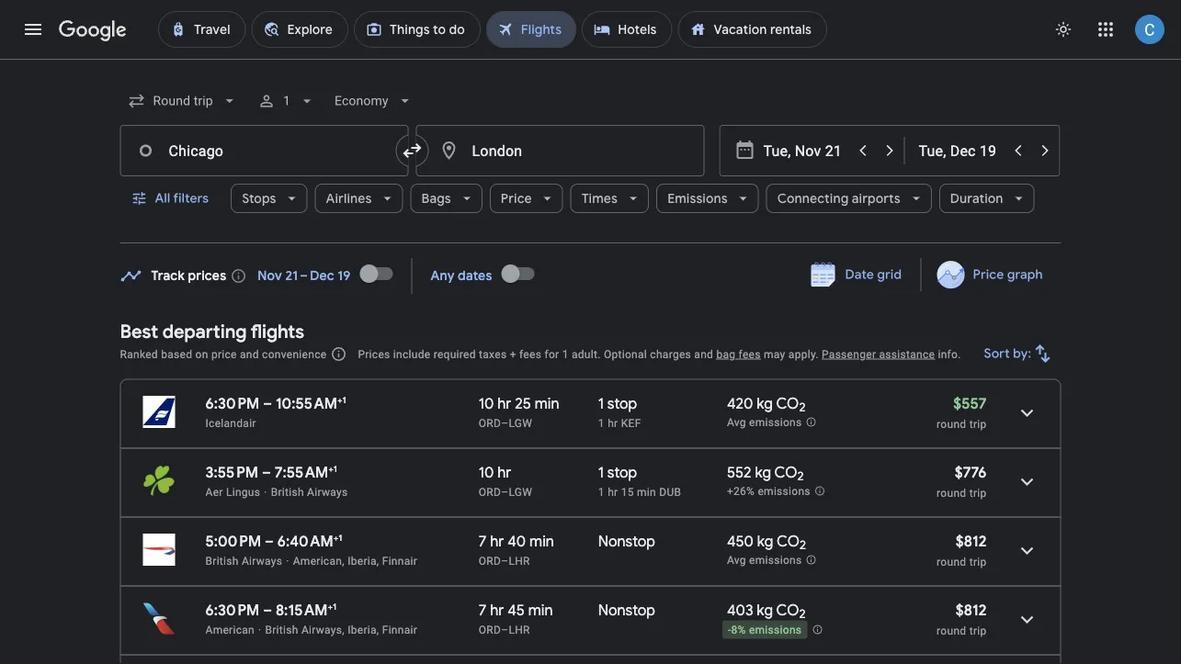 Task type: vqa. For each thing, say whether or not it's contained in the screenshot.
kg
yes



Task type: locate. For each thing, give the bounding box(es) containing it.
kg for 420
[[757, 394, 773, 413]]

filters
[[173, 190, 209, 207]]

1 inside '3:55 pm – 7:55 am + 1'
[[333, 463, 337, 475]]

1 stop flight. element up kef
[[598, 394, 637, 416]]

co inside 450 kg co 2
[[777, 532, 800, 551]]

lgw
[[509, 417, 532, 430], [509, 486, 532, 499]]

557 US dollars text field
[[954, 394, 987, 413]]

all
[[155, 190, 170, 207]]

leaves o'hare international airport at 6:30 pm on tuesday, november 21 and arrives at london gatwick airport at 10:55 am on wednesday, november 22. element
[[205, 394, 346, 413]]

price inside popup button
[[501, 190, 532, 207]]

7 inside 7 hr 45 min ord – lhr
[[479, 601, 487, 620]]

avg for 420
[[727, 417, 746, 429]]

1 vertical spatial stop
[[607, 463, 637, 482]]

lhr down 40
[[509, 555, 530, 568]]

1 stop flight. element up 15
[[598, 463, 637, 485]]

1 horizontal spatial airways
[[307, 486, 348, 499]]

$812
[[956, 532, 987, 551], [956, 601, 987, 620]]

min inside 10 hr 25 min ord – lgw
[[535, 394, 559, 413]]

3 ord from the top
[[479, 555, 501, 568]]

+ inside '3:55 pm – 7:55 am + 1'
[[328, 463, 333, 475]]

1 horizontal spatial price
[[973, 267, 1004, 283]]

1 vertical spatial $812
[[956, 601, 987, 620]]

1 vertical spatial nonstop
[[598, 601, 655, 620]]

grid
[[877, 267, 902, 283]]

kg inside 552 kg co 2
[[755, 463, 771, 482]]

avg emissions down 420 kg co 2
[[727, 417, 802, 429]]

hr left 40
[[490, 532, 504, 551]]

0 vertical spatial british airways
[[271, 486, 348, 499]]

iberia, right american,
[[348, 555, 379, 568]]

1 vertical spatial lgw
[[509, 486, 532, 499]]

connecting
[[777, 190, 849, 207]]

co up -8% emissions
[[776, 601, 799, 620]]

2 stop from the top
[[607, 463, 637, 482]]

–
[[263, 394, 272, 413], [501, 417, 509, 430], [262, 463, 271, 482], [501, 486, 509, 499], [265, 532, 274, 551], [501, 555, 509, 568], [263, 601, 272, 620], [501, 624, 509, 637]]

Arrival time: 7:55 AM on  Wednesday, November 22. text field
[[275, 463, 337, 482]]

round down 812 us dollars text field
[[937, 556, 967, 569]]

duration button
[[939, 176, 1035, 221]]

0 vertical spatial 10
[[479, 394, 494, 413]]

4 ord from the top
[[479, 624, 501, 637]]

2 for 450
[[800, 538, 806, 554]]

1 horizontal spatial fees
[[739, 348, 761, 361]]

0 horizontal spatial airways
[[242, 555, 282, 568]]

lingus
[[226, 486, 260, 499]]

0 vertical spatial price
[[501, 190, 532, 207]]

$812 round trip up 812 us dollars text box
[[937, 532, 987, 569]]

0 vertical spatial iberia,
[[348, 555, 379, 568]]

hr inside 10 hr 25 min ord – lgw
[[498, 394, 512, 413]]

emissions
[[749, 417, 802, 429], [758, 486, 811, 498], [749, 554, 802, 567], [749, 624, 802, 637]]

2 iberia, from the top
[[348, 624, 379, 637]]

finnair right airways,
[[382, 624, 417, 637]]

2 down apply.
[[799, 400, 806, 416]]

403 kg co 2
[[727, 601, 806, 623]]

price right bags popup button
[[501, 190, 532, 207]]

british down 5:00 pm text box
[[205, 555, 239, 568]]

1 lgw from the top
[[509, 417, 532, 430]]

+ inside 5:00 pm – 6:40 am + 1
[[333, 532, 338, 544]]

1 stop flight. element
[[598, 394, 637, 416], [598, 463, 637, 485]]

airways
[[307, 486, 348, 499], [242, 555, 282, 568]]

airways down 'leaves o'hare international airport at 5:00 pm on tuesday, november 21 and arrives at heathrow airport at 6:40 am on wednesday, november 22.' element
[[242, 555, 282, 568]]

$812 for 450
[[956, 532, 987, 551]]

co for 552
[[775, 463, 798, 482]]

1 vertical spatial avg
[[727, 554, 746, 567]]

2 lhr from the top
[[509, 624, 530, 637]]

avg down 450
[[727, 554, 746, 567]]

3:55 pm
[[205, 463, 258, 482]]

lgw inside 10 hr 25 min ord – lgw
[[509, 417, 532, 430]]

date
[[845, 267, 874, 283]]

1 10 from the top
[[479, 394, 494, 413]]

british airways down arrival time: 7:55 am on  wednesday, november 22. text field
[[271, 486, 348, 499]]

1 $812 from the top
[[956, 532, 987, 551]]

fees right bag
[[739, 348, 761, 361]]

british airways down 5:00 pm text box
[[205, 555, 282, 568]]

2 right 450
[[800, 538, 806, 554]]

bag
[[717, 348, 736, 361]]

1 avg from the top
[[727, 417, 746, 429]]

– inside 7 hr 45 min ord – lhr
[[501, 624, 509, 637]]

5:00 pm
[[205, 532, 261, 551]]

2 6:30 pm from the top
[[205, 601, 260, 620]]

$812 round trip left the 'flight details. leaves o'hare international airport at 6:30 pm on tuesday, november 21 and arrives at heathrow airport at 8:15 am on wednesday, november 22.' icon
[[937, 601, 987, 638]]

ord down the total duration 7 hr 40 min. element
[[479, 555, 501, 568]]

1 vertical spatial british airways
[[205, 555, 282, 568]]

avg emissions down 450 kg co 2
[[727, 554, 802, 567]]

1 6:30 pm from the top
[[205, 394, 260, 413]]

+ inside 6:30 pm – 8:15 am + 1
[[328, 601, 333, 613]]

lhr inside 7 hr 45 min ord – lhr
[[509, 624, 530, 637]]

10
[[479, 394, 494, 413], [479, 463, 494, 482]]

stop for 10 hr 25 min
[[607, 394, 637, 413]]

stop inside 1 stop 1 hr kef
[[607, 394, 637, 413]]

kg inside 450 kg co 2
[[757, 532, 774, 551]]

fees left for
[[519, 348, 542, 361]]

1 ord from the top
[[479, 417, 501, 430]]

19
[[338, 268, 351, 285]]

min right 25
[[535, 394, 559, 413]]

1 stop flight. element for 10 hr 25 min
[[598, 394, 637, 416]]

stop
[[607, 394, 637, 413], [607, 463, 637, 482]]

2 avg emissions from the top
[[727, 554, 802, 567]]

1 lhr from the top
[[509, 555, 530, 568]]

emissions down 420 kg co 2
[[749, 417, 802, 429]]

find the best price region
[[120, 252, 1061, 306]]

10 left 25
[[479, 394, 494, 413]]

7 left 45
[[479, 601, 487, 620]]

1 vertical spatial 6:30 pm
[[205, 601, 260, 620]]

7 for 7 hr 40 min
[[479, 532, 487, 551]]

nonstop flight. element for 7 hr 45 min
[[598, 601, 655, 623]]

american
[[205, 624, 255, 637]]

british down the 7:55 am
[[271, 486, 304, 499]]

10 inside 10 hr 25 min ord – lgw
[[479, 394, 494, 413]]

kg up +26% emissions
[[755, 463, 771, 482]]

1 round from the top
[[937, 418, 967, 431]]

british for 6:30 pm
[[265, 624, 298, 637]]

+ inside "6:30 pm – 10:55 am + 1"
[[337, 394, 342, 406]]

price button
[[490, 176, 563, 221]]

price inside button
[[973, 267, 1004, 283]]

hr inside 7 hr 45 min ord – lhr
[[490, 601, 504, 620]]

trip inside $557 round trip
[[970, 418, 987, 431]]

2 for 403
[[799, 607, 806, 623]]

lgw down 25
[[509, 417, 532, 430]]

$812 for 403
[[956, 601, 987, 620]]

leaves o'hare international airport at 3:55 pm on tuesday, november 21 and arrives at london gatwick airport at 7:55 am on wednesday, november 22. element
[[205, 463, 337, 482]]

hr left kef
[[608, 417, 618, 430]]

hr for 7 hr 40 min
[[490, 532, 504, 551]]

min inside 7 hr 40 min ord – lhr
[[530, 532, 554, 551]]

+ down learn more about ranking "image"
[[337, 394, 342, 406]]

learn more about ranking image
[[330, 346, 347, 363]]

– down total duration 10 hr 25 min. "element"
[[501, 417, 509, 430]]

0 vertical spatial nonstop
[[598, 532, 655, 551]]

avg
[[727, 417, 746, 429], [727, 554, 746, 567]]

2 nonstop from the top
[[598, 601, 655, 620]]

2 10 from the top
[[479, 463, 494, 482]]

loading results progress bar
[[0, 59, 1181, 63]]

2 up -8% emissions
[[799, 607, 806, 623]]

+
[[510, 348, 516, 361], [337, 394, 342, 406], [328, 463, 333, 475], [333, 532, 338, 544], [328, 601, 333, 613]]

and left bag
[[694, 348, 714, 361]]

0 vertical spatial 7
[[479, 532, 487, 551]]

round for 420
[[937, 418, 967, 431]]

2 7 from the top
[[479, 601, 487, 620]]

1 vertical spatial 7
[[479, 601, 487, 620]]

3 round from the top
[[937, 556, 967, 569]]

2 for 552
[[798, 469, 804, 485]]

1 7 from the top
[[479, 532, 487, 551]]

3 trip from the top
[[970, 556, 987, 569]]

ord down total duration 10 hr 25 min. "element"
[[479, 417, 501, 430]]

min inside 1 stop 1 hr 15 min dub
[[637, 486, 656, 499]]

– right departure time: 6:30 pm. text box at the bottom
[[263, 394, 272, 413]]

emissions
[[667, 190, 728, 207]]

1 1 stop flight. element from the top
[[598, 394, 637, 416]]

min right 40
[[530, 532, 554, 551]]

1 vertical spatial 10
[[479, 463, 494, 482]]

all filters
[[155, 190, 209, 207]]

2 lgw from the top
[[509, 486, 532, 499]]

airlines button
[[315, 176, 403, 221]]

0 vertical spatial lgw
[[509, 417, 532, 430]]

hr inside 10 hr ord – lgw
[[498, 463, 512, 482]]

co
[[776, 394, 799, 413], [775, 463, 798, 482], [777, 532, 800, 551], [776, 601, 799, 620]]

total duration 10 hr. element
[[479, 463, 598, 485]]

ord down total duration 10 hr. element
[[479, 486, 501, 499]]

2 vertical spatial british
[[265, 624, 298, 637]]

1 inside 6:30 pm – 8:15 am + 1
[[333, 601, 337, 613]]

ord inside 7 hr 45 min ord – lhr
[[479, 624, 501, 637]]

1 vertical spatial $812 round trip
[[937, 601, 987, 638]]

and right price
[[240, 348, 259, 361]]

kg up -8% emissions
[[757, 601, 773, 620]]

0 vertical spatial avg emissions
[[727, 417, 802, 429]]

1 stop 1 hr kef
[[598, 394, 641, 430]]

round down 776 us dollars 'text box'
[[937, 487, 967, 500]]

american,
[[293, 555, 345, 568]]

1 avg emissions from the top
[[727, 417, 802, 429]]

best
[[120, 320, 158, 343]]

1 vertical spatial lhr
[[509, 624, 530, 637]]

None field
[[120, 85, 246, 118], [327, 85, 421, 118], [120, 85, 246, 118], [327, 85, 421, 118]]

kg right 450
[[757, 532, 774, 551]]

prices
[[188, 268, 226, 285]]

round inside $557 round trip
[[937, 418, 967, 431]]

0 vertical spatial finnair
[[382, 555, 417, 568]]

0 horizontal spatial fees
[[519, 348, 542, 361]]

kg right 420
[[757, 394, 773, 413]]

7 inside 7 hr 40 min ord – lhr
[[479, 532, 487, 551]]

0 horizontal spatial price
[[501, 190, 532, 207]]

based
[[161, 348, 192, 361]]

1 vertical spatial price
[[973, 267, 1004, 283]]

finnair
[[382, 555, 417, 568], [382, 624, 417, 637]]

co inside 403 kg co 2
[[776, 601, 799, 620]]

round down $557
[[937, 418, 967, 431]]

co for 450
[[777, 532, 800, 551]]

american, iberia, finnair
[[293, 555, 417, 568]]

include
[[393, 348, 431, 361]]

2 $812 from the top
[[956, 601, 987, 620]]

0 vertical spatial stop
[[607, 394, 637, 413]]

2 finnair from the top
[[382, 624, 417, 637]]

1 trip from the top
[[970, 418, 987, 431]]

1 vertical spatial finnair
[[382, 624, 417, 637]]

hr inside 7 hr 40 min ord – lhr
[[490, 532, 504, 551]]

kg inside 420 kg co 2
[[757, 394, 773, 413]]

emissions down 403 kg co 2
[[749, 624, 802, 637]]

round
[[937, 418, 967, 431], [937, 487, 967, 500], [937, 556, 967, 569], [937, 625, 967, 638]]

round inside the "$776 round trip"
[[937, 487, 967, 500]]

bag fees button
[[717, 348, 761, 361]]

prices
[[358, 348, 390, 361]]

6:30 pm up american
[[205, 601, 260, 620]]

lhr
[[509, 555, 530, 568], [509, 624, 530, 637]]

7
[[479, 532, 487, 551], [479, 601, 487, 620]]

1 $812 round trip from the top
[[937, 532, 987, 569]]

2 and from the left
[[694, 348, 714, 361]]

0 vertical spatial 1 stop flight. element
[[598, 394, 637, 416]]

2 up +26% emissions
[[798, 469, 804, 485]]

min
[[535, 394, 559, 413], [637, 486, 656, 499], [530, 532, 554, 551], [528, 601, 553, 620]]

min inside 7 hr 45 min ord – lhr
[[528, 601, 553, 620]]

2 trip from the top
[[970, 487, 987, 500]]

lhr for 45
[[509, 624, 530, 637]]

6:30 pm for 10:55 am
[[205, 394, 260, 413]]

hr inside 1 stop 1 hr kef
[[608, 417, 618, 430]]

7 for 7 hr 45 min
[[479, 601, 487, 620]]

0 vertical spatial nonstop flight. element
[[598, 532, 655, 554]]

emissions down 450 kg co 2
[[749, 554, 802, 567]]

0 vertical spatial $812
[[956, 532, 987, 551]]

10 for 10 hr
[[479, 463, 494, 482]]

trip down the $776
[[970, 487, 987, 500]]

price left graph
[[973, 267, 1004, 283]]

avg emissions
[[727, 417, 802, 429], [727, 554, 802, 567]]

avg emissions for 420
[[727, 417, 802, 429]]

None text field
[[120, 125, 409, 176], [416, 125, 705, 176], [120, 125, 409, 176], [416, 125, 705, 176]]

0 vertical spatial british
[[271, 486, 304, 499]]

airways down arrival time: 7:55 am on  wednesday, november 22. text field
[[307, 486, 348, 499]]

7 hr 45 min ord – lhr
[[479, 601, 553, 637]]

None search field
[[120, 79, 1061, 244]]

0 vertical spatial lhr
[[509, 555, 530, 568]]

6:30 pm for 8:15 am
[[205, 601, 260, 620]]

trip down 812 us dollars text field
[[970, 556, 987, 569]]

– down 45
[[501, 624, 509, 637]]

4 trip from the top
[[970, 625, 987, 638]]

2 round from the top
[[937, 487, 967, 500]]

7 left 40
[[479, 532, 487, 551]]

co right 450
[[777, 532, 800, 551]]

co inside 420 kg co 2
[[776, 394, 799, 413]]

$812 left 'flight details. leaves o'hare international airport at 5:00 pm on tuesday, november 21 and arrives at heathrow airport at 6:40 am on wednesday, november 22.' image
[[956, 532, 987, 551]]

apply.
[[789, 348, 819, 361]]

6:30 pm up icelandair
[[205, 394, 260, 413]]

avg emissions for 450
[[727, 554, 802, 567]]

price
[[211, 348, 237, 361]]

4 round from the top
[[937, 625, 967, 638]]

finnair right american,
[[382, 555, 417, 568]]

convenience
[[262, 348, 327, 361]]

duration
[[950, 190, 1003, 207]]

charges
[[650, 348, 691, 361]]

leaves o'hare international airport at 6:30 pm on tuesday, november 21 and arrives at heathrow airport at 8:15 am on wednesday, november 22. element
[[205, 601, 337, 620]]

price
[[501, 190, 532, 207], [973, 267, 1004, 283]]

aer
[[205, 486, 223, 499]]

round down 812 us dollars text box
[[937, 625, 967, 638]]

+ down the arrival time: 10:55 am on  wednesday, november 22. text field
[[328, 463, 333, 475]]

2 avg from the top
[[727, 554, 746, 567]]

co for 420
[[776, 394, 799, 413]]

trip down 812 us dollars text box
[[970, 625, 987, 638]]

lgw down total duration 10 hr. element
[[509, 486, 532, 499]]

emissions down 552 kg co 2 at bottom
[[758, 486, 811, 498]]

hr left 15
[[608, 486, 618, 499]]

bags
[[422, 190, 451, 207]]

bags button
[[411, 176, 482, 221]]

any
[[431, 268, 455, 285]]

$812 round trip for 450
[[937, 532, 987, 569]]

1 nonstop flight. element from the top
[[598, 532, 655, 554]]

ord inside 7 hr 40 min ord – lhr
[[479, 555, 501, 568]]

track prices
[[151, 268, 226, 285]]

ord down total duration 7 hr 45 min. element
[[479, 624, 501, 637]]

hr left 45
[[490, 601, 504, 620]]

0 vertical spatial $812 round trip
[[937, 532, 987, 569]]

co up +26% emissions
[[775, 463, 798, 482]]

1 vertical spatial 1 stop flight. element
[[598, 463, 637, 485]]

– down total duration 10 hr. element
[[501, 486, 509, 499]]

1 vertical spatial nonstop flight. element
[[598, 601, 655, 623]]

airways,
[[301, 624, 345, 637]]

0 vertical spatial avg
[[727, 417, 746, 429]]

iberia, right airways,
[[348, 624, 379, 637]]

+ up american,
[[333, 532, 338, 544]]

dates
[[458, 268, 492, 285]]

10 inside 10 hr ord – lgw
[[479, 463, 494, 482]]

lhr down 45
[[509, 624, 530, 637]]

2 ord from the top
[[479, 486, 501, 499]]

min right 15
[[637, 486, 656, 499]]

british airways
[[271, 486, 348, 499], [205, 555, 282, 568]]

420
[[727, 394, 753, 413]]

1 stop from the top
[[607, 394, 637, 413]]

british down 6:30 pm – 8:15 am + 1
[[265, 624, 298, 637]]

0 horizontal spatial and
[[240, 348, 259, 361]]

$812 left the 'flight details. leaves o'hare international airport at 6:30 pm on tuesday, november 21 and arrives at heathrow airport at 8:15 am on wednesday, november 22.' icon
[[956, 601, 987, 620]]

+ for 8:15 am
[[328, 601, 333, 613]]

$812 round trip for 403
[[937, 601, 987, 638]]

trip inside the "$776 round trip"
[[970, 487, 987, 500]]

2 inside 552 kg co 2
[[798, 469, 804, 485]]

1 vertical spatial iberia,
[[348, 624, 379, 637]]

Arrival time: 10:55 AM on  Wednesday, November 22. text field
[[276, 394, 346, 413]]

hr for 7 hr 45 min
[[490, 601, 504, 620]]

+ for 7:55 am
[[328, 463, 333, 475]]

+ up airways,
[[328, 601, 333, 613]]

1 iberia, from the top
[[348, 555, 379, 568]]

kg inside 403 kg co 2
[[757, 601, 773, 620]]

co inside 552 kg co 2
[[775, 463, 798, 482]]

2 $812 round trip from the top
[[937, 601, 987, 638]]

stop up kef
[[607, 394, 637, 413]]

2 1 stop flight. element from the top
[[598, 463, 637, 485]]

2 inside 450 kg co 2
[[800, 538, 806, 554]]

sort by: button
[[977, 332, 1061, 376]]

ord for 7 hr 45 min
[[479, 624, 501, 637]]

1 horizontal spatial and
[[694, 348, 714, 361]]

lhr inside 7 hr 40 min ord – lhr
[[509, 555, 530, 568]]

8%
[[731, 624, 746, 637]]

– right 5:00 pm
[[265, 532, 274, 551]]

6:30 pm – 10:55 am + 1
[[205, 394, 346, 413]]

british for 3:55 pm
[[271, 486, 304, 499]]

hr
[[498, 394, 512, 413], [608, 417, 618, 430], [498, 463, 512, 482], [608, 486, 618, 499], [490, 532, 504, 551], [490, 601, 504, 620]]

flight details. leaves o'hare international airport at 6:30 pm on tuesday, november 21 and arrives at heathrow airport at 8:15 am on wednesday, november 22. image
[[1005, 598, 1049, 642]]

1 vertical spatial avg emissions
[[727, 554, 802, 567]]

0 vertical spatial 6:30 pm
[[205, 394, 260, 413]]

2 nonstop flight. element from the top
[[598, 601, 655, 623]]

ord inside 10 hr 25 min ord – lgw
[[479, 417, 501, 430]]

hr down 10 hr 25 min ord – lgw
[[498, 463, 512, 482]]

– down 40
[[501, 555, 509, 568]]

1 vertical spatial airways
[[242, 555, 282, 568]]

and
[[240, 348, 259, 361], [694, 348, 714, 361]]

nonstop flight. element
[[598, 532, 655, 554], [598, 601, 655, 623]]

iberia,
[[348, 555, 379, 568], [348, 624, 379, 637]]

10 down 10 hr 25 min ord – lgw
[[479, 463, 494, 482]]

trip down $557
[[970, 418, 987, 431]]

co right 420
[[776, 394, 799, 413]]

nonstop
[[598, 532, 655, 551], [598, 601, 655, 620]]

+ right taxes
[[510, 348, 516, 361]]

min right 45
[[528, 601, 553, 620]]

avg down 420
[[727, 417, 746, 429]]

stop up 15
[[607, 463, 637, 482]]

2 inside 420 kg co 2
[[799, 400, 806, 416]]

8:15 am
[[276, 601, 328, 620]]

min for 10 hr 25 min
[[535, 394, 559, 413]]

hr left 25
[[498, 394, 512, 413]]

2 inside 403 kg co 2
[[799, 607, 806, 623]]

stop inside 1 stop 1 hr 15 min dub
[[607, 463, 637, 482]]

1 nonstop from the top
[[598, 532, 655, 551]]

$812 round trip
[[937, 532, 987, 569], [937, 601, 987, 638]]



Task type: describe. For each thing, give the bounding box(es) containing it.
min for 7 hr 45 min
[[528, 601, 553, 620]]

main menu image
[[22, 18, 44, 40]]

lhr for 40
[[509, 555, 530, 568]]

may
[[764, 348, 786, 361]]

date grid
[[845, 267, 902, 283]]

stops button
[[231, 176, 308, 221]]

stop for 10 hr
[[607, 463, 637, 482]]

21 – dec
[[285, 268, 334, 285]]

2 fees from the left
[[739, 348, 761, 361]]

– inside 10 hr 25 min ord – lgw
[[501, 417, 509, 430]]

$557
[[954, 394, 987, 413]]

emissions for 450
[[749, 554, 802, 567]]

layover (1 of 1) is a 1 hr 15 min layover at dublin airport in dublin. element
[[598, 485, 718, 500]]

– inside 10 hr ord – lgw
[[501, 486, 509, 499]]

price for price
[[501, 190, 532, 207]]

1 stop flight. element for 10 hr
[[598, 463, 637, 485]]

passenger assistance button
[[822, 348, 935, 361]]

departing
[[163, 320, 247, 343]]

Departure time: 5:00 PM. text field
[[205, 532, 261, 551]]

10:55 am
[[276, 394, 337, 413]]

hr inside 1 stop 1 hr 15 min dub
[[608, 486, 618, 499]]

assistance
[[879, 348, 935, 361]]

1 button
[[250, 79, 323, 123]]

$557 round trip
[[937, 394, 987, 431]]

emissions button
[[656, 176, 759, 221]]

round for 403
[[937, 625, 967, 638]]

learn more about tracked prices image
[[230, 268, 247, 285]]

-8% emissions
[[728, 624, 802, 637]]

6:30 pm – 8:15 am + 1
[[205, 601, 337, 620]]

Return text field
[[919, 126, 1003, 176]]

ord inside 10 hr ord – lgw
[[479, 486, 501, 499]]

change appearance image
[[1042, 7, 1086, 51]]

flight details. leaves o'hare international airport at 6:30 pm on tuesday, november 21 and arrives at london gatwick airport at 10:55 am on wednesday, november 22. image
[[1005, 391, 1049, 435]]

optional
[[604, 348, 647, 361]]

$776 round trip
[[937, 463, 987, 500]]

aer lingus
[[205, 486, 260, 499]]

adult.
[[572, 348, 601, 361]]

10 hr 25 min ord – lgw
[[479, 394, 559, 430]]

5:00 pm – 6:40 am + 1
[[205, 532, 342, 551]]

trip for 552
[[970, 487, 987, 500]]

leaves o'hare international airport at 5:00 pm on tuesday, november 21 and arrives at heathrow airport at 6:40 am on wednesday, november 22. element
[[205, 532, 342, 551]]

kef
[[621, 417, 641, 430]]

nov 21 – dec 19
[[258, 268, 351, 285]]

Departure time: 6:30 PM. text field
[[205, 394, 260, 413]]

sort by:
[[984, 346, 1032, 362]]

Departure time: 6:30 PM. text field
[[205, 601, 260, 620]]

1 inside 5:00 pm – 6:40 am + 1
[[338, 532, 342, 544]]

ord for 7 hr 40 min
[[479, 555, 501, 568]]

graph
[[1007, 267, 1043, 283]]

403
[[727, 601, 753, 620]]

flight details. leaves o'hare international airport at 5:00 pm on tuesday, november 21 and arrives at heathrow airport at 6:40 am on wednesday, november 22. image
[[1005, 529, 1049, 573]]

1 stop 1 hr 15 min dub
[[598, 463, 681, 499]]

552
[[727, 463, 752, 482]]

10 hr ord – lgw
[[479, 463, 532, 499]]

layover (1 of 1) is a 1 hr layover at keflavík international airport in reykjavík. element
[[598, 416, 718, 431]]

emissions for 420
[[749, 417, 802, 429]]

round for 552
[[937, 487, 967, 500]]

sort
[[984, 346, 1010, 362]]

-
[[728, 624, 731, 637]]

kg for 403
[[757, 601, 773, 620]]

kg for 552
[[755, 463, 771, 482]]

for
[[545, 348, 559, 361]]

Arrival time: 6:40 AM on  Wednesday, November 22. text field
[[277, 532, 342, 551]]

dub
[[659, 486, 681, 499]]

times
[[582, 190, 618, 207]]

connecting airports
[[777, 190, 901, 207]]

hr for 10 hr
[[498, 463, 512, 482]]

trip for 403
[[970, 625, 987, 638]]

10 for 10 hr 25 min
[[479, 394, 494, 413]]

stops
[[242, 190, 276, 207]]

track
[[151, 268, 185, 285]]

on
[[195, 348, 208, 361]]

Arrival time: 8:15 AM on  Wednesday, November 22. text field
[[276, 601, 337, 620]]

nov
[[258, 268, 282, 285]]

15
[[621, 486, 634, 499]]

nonstop for 7 hr 45 min
[[598, 601, 655, 620]]

812 US dollars text field
[[956, 601, 987, 620]]

40
[[508, 532, 526, 551]]

times button
[[571, 176, 649, 221]]

450
[[727, 532, 754, 551]]

passenger
[[822, 348, 876, 361]]

812 US dollars text field
[[956, 532, 987, 551]]

6:40 am
[[277, 532, 333, 551]]

trip for 450
[[970, 556, 987, 569]]

icelandair
[[205, 417, 256, 430]]

all filters button
[[120, 176, 224, 221]]

connecting airports button
[[766, 176, 932, 221]]

1 inside "6:30 pm – 10:55 am + 1"
[[342, 394, 346, 406]]

ord for 10 hr 25 min
[[479, 417, 501, 430]]

0 vertical spatial airways
[[307, 486, 348, 499]]

1 inside "popup button"
[[283, 93, 290, 108]]

1 finnair from the top
[[382, 555, 417, 568]]

1 fees from the left
[[519, 348, 542, 361]]

7 hr 40 min ord – lhr
[[479, 532, 554, 568]]

7:55 am
[[275, 463, 328, 482]]

best departing flights main content
[[120, 252, 1061, 665]]

avg for 450
[[727, 554, 746, 567]]

flight details. leaves o'hare international airport at 3:55 pm on tuesday, november 21 and arrives at london gatwick airport at 7:55 am on wednesday, november 22. image
[[1005, 460, 1049, 504]]

776 US dollars text field
[[955, 463, 987, 482]]

+26% emissions
[[727, 486, 811, 498]]

price graph
[[973, 267, 1043, 283]]

ranked
[[120, 348, 158, 361]]

45
[[508, 601, 525, 620]]

nonstop for 7 hr 40 min
[[598, 532, 655, 551]]

total duration 7 hr 40 min. element
[[479, 532, 598, 554]]

best departing flights
[[120, 320, 304, 343]]

lgw inside 10 hr ord – lgw
[[509, 486, 532, 499]]

airlines
[[326, 190, 372, 207]]

$776
[[955, 463, 987, 482]]

552 kg co 2
[[727, 463, 804, 485]]

hr for 10 hr 25 min
[[498, 394, 512, 413]]

co for 403
[[776, 601, 799, 620]]

flights
[[251, 320, 304, 343]]

trip for 420
[[970, 418, 987, 431]]

ranked based on price and convenience
[[120, 348, 327, 361]]

1 and from the left
[[240, 348, 259, 361]]

– inside 7 hr 40 min ord – lhr
[[501, 555, 509, 568]]

required
[[434, 348, 476, 361]]

450 kg co 2
[[727, 532, 806, 554]]

swap origin and destination. image
[[401, 140, 423, 162]]

emissions for 552
[[758, 486, 811, 498]]

nonstop flight. element for 7 hr 40 min
[[598, 532, 655, 554]]

total duration 7 hr 45 min. element
[[479, 601, 598, 623]]

25
[[515, 394, 531, 413]]

price for price graph
[[973, 267, 1004, 283]]

by:
[[1013, 346, 1032, 362]]

taxes
[[479, 348, 507, 361]]

round for 450
[[937, 556, 967, 569]]

1 vertical spatial british
[[205, 555, 239, 568]]

+ for 6:40 am
[[333, 532, 338, 544]]

– left "8:15 am" on the bottom left of page
[[263, 601, 272, 620]]

+ for 10:55 am
[[337, 394, 342, 406]]

kg for 450
[[757, 532, 774, 551]]

none search field containing all filters
[[120, 79, 1061, 244]]

2 for 420
[[799, 400, 806, 416]]

british airways, iberia, finnair
[[265, 624, 417, 637]]

+26%
[[727, 486, 755, 498]]

total duration 10 hr 25 min. element
[[479, 394, 598, 416]]

min for 7 hr 40 min
[[530, 532, 554, 551]]

Departure text field
[[763, 126, 848, 176]]

prices include required taxes + fees for 1 adult. optional charges and bag fees may apply. passenger assistance
[[358, 348, 935, 361]]

– right 3:55 pm
[[262, 463, 271, 482]]

Departure time: 3:55 PM. text field
[[205, 463, 258, 482]]

3:55 pm – 7:55 am + 1
[[205, 463, 337, 482]]



